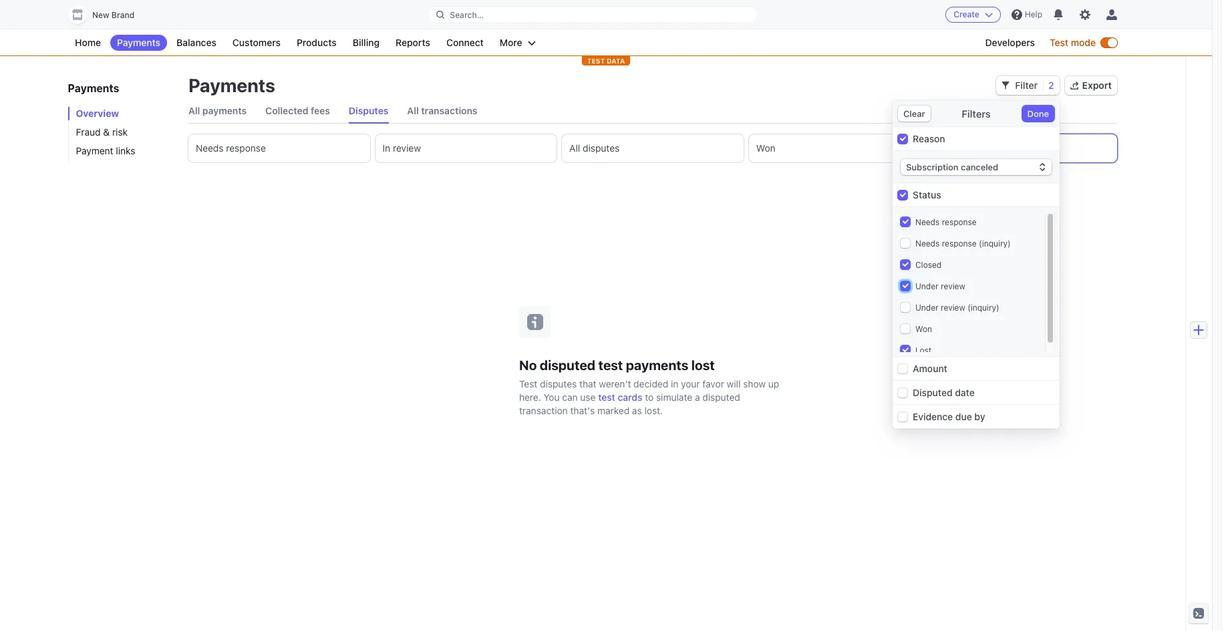 Task type: describe. For each thing, give the bounding box(es) containing it.
customers link
[[226, 35, 287, 51]]

reports
[[396, 37, 430, 48]]

billing
[[353, 37, 380, 48]]

that's
[[570, 405, 595, 416]]

disputed
[[913, 387, 953, 398]]

needs response (inquiry)
[[916, 239, 1011, 249]]

in review button
[[375, 134, 557, 162]]

evidence due by
[[913, 411, 986, 422]]

all disputes button
[[562, 134, 744, 162]]

payments link
[[110, 35, 167, 51]]

won inside button
[[756, 142, 776, 154]]

transactions
[[421, 105, 478, 116]]

in
[[671, 378, 679, 389]]

overview
[[76, 108, 119, 119]]

export button
[[1065, 76, 1118, 95]]

test mode
[[1050, 37, 1096, 48]]

all transactions link
[[407, 99, 478, 123]]

2
[[1049, 80, 1054, 91]]

1 horizontal spatial payments
[[626, 357, 689, 373]]

needs response button
[[188, 134, 370, 162]]

amount
[[913, 363, 948, 374]]

fees
[[311, 105, 330, 116]]

here.
[[519, 391, 541, 403]]

disputed date
[[913, 387, 975, 398]]

transaction
[[519, 405, 568, 416]]

simulate
[[656, 391, 693, 403]]

lost button
[[936, 134, 1117, 162]]

0 vertical spatial disputed
[[540, 357, 596, 373]]

payments up all payments
[[188, 74, 275, 96]]

mode
[[1071, 37, 1096, 48]]

review for under review (inquiry)
[[941, 303, 966, 313]]

products
[[297, 37, 337, 48]]

test data
[[587, 57, 625, 65]]

developers
[[986, 37, 1035, 48]]

test for test mode
[[1050, 37, 1069, 48]]

payment links link
[[68, 144, 175, 158]]

1 horizontal spatial won
[[916, 324, 932, 334]]

review for in review
[[393, 142, 421, 154]]

under for under review
[[916, 281, 939, 291]]

balances
[[177, 37, 217, 48]]

tab list containing all payments
[[188, 99, 1118, 124]]

cards
[[618, 391, 643, 403]]

to simulate a disputed transaction that's marked as lost.
[[519, 391, 740, 416]]

date
[[955, 387, 975, 398]]

create
[[954, 9, 980, 19]]

2 vertical spatial response
[[942, 239, 977, 249]]

payments inside all payments "link"
[[202, 105, 247, 116]]

tab list containing needs response
[[188, 134, 1118, 162]]

payment links
[[76, 145, 136, 156]]

create button
[[946, 7, 1001, 23]]

under for under review (inquiry)
[[916, 303, 939, 313]]

no disputed test payments lost
[[519, 357, 715, 373]]

fraud & risk link
[[68, 126, 175, 139]]

data
[[607, 57, 625, 65]]

test disputes that weren't decided in your favor will show up here. you can use
[[519, 378, 779, 403]]

test
[[587, 57, 605, 65]]

fraud
[[76, 126, 101, 138]]

under review (inquiry)
[[916, 303, 1000, 313]]

show
[[743, 378, 766, 389]]

a
[[695, 391, 700, 403]]

svg image
[[1002, 82, 1010, 90]]

lost inside button
[[943, 142, 963, 154]]

risk
[[113, 126, 128, 138]]

all for all disputes
[[570, 142, 580, 154]]

overview link
[[68, 107, 175, 120]]

marked
[[597, 405, 630, 416]]

reports link
[[389, 35, 437, 51]]

brand
[[112, 10, 134, 20]]

Search… text field
[[429, 6, 757, 23]]

0 horizontal spatial lost
[[916, 346, 932, 356]]

billing link
[[346, 35, 386, 51]]

won button
[[749, 134, 931, 162]]

by
[[975, 411, 986, 422]]

help button
[[1006, 4, 1048, 25]]

all for all payments
[[188, 105, 200, 116]]

all for all transactions
[[407, 105, 419, 116]]

filter
[[1016, 80, 1038, 91]]

new brand
[[92, 10, 134, 20]]

all transactions
[[407, 105, 478, 116]]

more
[[500, 37, 522, 48]]

more button
[[493, 35, 542, 51]]

disputes for all
[[583, 142, 620, 154]]

that
[[579, 378, 597, 389]]

in
[[383, 142, 390, 154]]

clear
[[904, 108, 925, 119]]

help
[[1025, 9, 1043, 19]]

favor
[[703, 378, 724, 389]]



Task type: vqa. For each thing, say whether or not it's contained in the screenshot.
date
yes



Task type: locate. For each thing, give the bounding box(es) containing it.
all disputes
[[570, 142, 620, 154]]

disputes
[[583, 142, 620, 154], [540, 378, 577, 389]]

filters
[[962, 108, 991, 120]]

all inside "link"
[[188, 105, 200, 116]]

all inside button
[[570, 142, 580, 154]]

due
[[956, 411, 972, 422]]

lost
[[692, 357, 715, 373]]

all payments link
[[188, 99, 247, 123]]

&
[[104, 126, 110, 138]]

1 vertical spatial payments
[[626, 357, 689, 373]]

evidence
[[913, 411, 953, 422]]

won
[[756, 142, 776, 154], [916, 324, 932, 334]]

2 horizontal spatial all
[[570, 142, 580, 154]]

home link
[[68, 35, 108, 51]]

payments left collected
[[202, 105, 247, 116]]

your
[[681, 378, 700, 389]]

search…
[[450, 10, 484, 20]]

collected fees link
[[265, 99, 330, 123]]

review for under review
[[941, 281, 966, 291]]

new brand button
[[68, 5, 148, 24]]

reason
[[913, 133, 946, 144]]

1 horizontal spatial disputed
[[703, 391, 740, 403]]

0 horizontal spatial test
[[519, 378, 538, 389]]

review inside button
[[393, 142, 421, 154]]

needs up closed
[[916, 239, 940, 249]]

2 tab list from the top
[[188, 134, 1118, 162]]

1 horizontal spatial lost
[[943, 142, 963, 154]]

response
[[226, 142, 266, 154], [942, 217, 977, 227], [942, 239, 977, 249]]

payments up decided
[[626, 357, 689, 373]]

payments down brand
[[117, 37, 160, 48]]

1 vertical spatial needs
[[916, 217, 940, 227]]

done
[[1028, 108, 1049, 119]]

1 horizontal spatial test
[[1050, 37, 1069, 48]]

fraud & risk
[[76, 126, 128, 138]]

0 vertical spatial response
[[226, 142, 266, 154]]

disputes
[[349, 105, 389, 116]]

0 vertical spatial won
[[756, 142, 776, 154]]

connect
[[446, 37, 484, 48]]

0 horizontal spatial disputed
[[540, 357, 596, 373]]

1 vertical spatial review
[[941, 281, 966, 291]]

Search… search field
[[429, 6, 757, 23]]

disputed
[[540, 357, 596, 373], [703, 391, 740, 403]]

needs down all payments "link"
[[196, 142, 224, 154]]

in review
[[383, 142, 421, 154]]

0 vertical spatial under
[[916, 281, 939, 291]]

0 horizontal spatial disputes
[[540, 378, 577, 389]]

0 horizontal spatial needs response
[[196, 142, 266, 154]]

clear button
[[898, 106, 931, 122]]

under
[[916, 281, 939, 291], [916, 303, 939, 313]]

you
[[544, 391, 560, 403]]

0 vertical spatial payments
[[202, 105, 247, 116]]

developers link
[[979, 35, 1042, 51]]

1 vertical spatial lost
[[916, 346, 932, 356]]

1 vertical spatial won
[[916, 324, 932, 334]]

0 vertical spatial test
[[1050, 37, 1069, 48]]

all payments
[[188, 105, 247, 116]]

to
[[645, 391, 654, 403]]

disputes inside test disputes that weren't decided in your favor will show up here. you can use
[[540, 378, 577, 389]]

0 vertical spatial disputes
[[583, 142, 620, 154]]

collected fees
[[265, 105, 330, 116]]

new
[[92, 10, 109, 20]]

response down all payments "link"
[[226, 142, 266, 154]]

links
[[116, 145, 136, 156]]

0 vertical spatial tab list
[[188, 99, 1118, 124]]

1 tab list from the top
[[188, 99, 1118, 124]]

review
[[393, 142, 421, 154], [941, 281, 966, 291], [941, 303, 966, 313]]

(inquiry)
[[979, 239, 1011, 249], [968, 303, 1000, 313]]

disputes for test
[[540, 378, 577, 389]]

test up marked
[[598, 391, 615, 403]]

review right in
[[393, 142, 421, 154]]

1 vertical spatial response
[[942, 217, 977, 227]]

under review
[[916, 281, 966, 291]]

1 vertical spatial (inquiry)
[[968, 303, 1000, 313]]

0 horizontal spatial payments
[[202, 105, 247, 116]]

1 vertical spatial disputes
[[540, 378, 577, 389]]

1 vertical spatial test
[[598, 391, 615, 403]]

1 horizontal spatial needs response
[[916, 217, 977, 227]]

0 vertical spatial review
[[393, 142, 421, 154]]

needs inside button
[[196, 142, 224, 154]]

1 vertical spatial under
[[916, 303, 939, 313]]

response inside button
[[226, 142, 266, 154]]

lost.
[[645, 405, 663, 416]]

response up 'needs response (inquiry)'
[[942, 217, 977, 227]]

0 vertical spatial needs response
[[196, 142, 266, 154]]

use
[[580, 391, 596, 403]]

0 vertical spatial test
[[598, 357, 623, 373]]

payment
[[76, 145, 114, 156]]

0 horizontal spatial all
[[188, 105, 200, 116]]

test for test disputes that weren't decided in your favor will show up here. you can use
[[519, 378, 538, 389]]

needs response down all payments "link"
[[196, 142, 266, 154]]

disputed up that
[[540, 357, 596, 373]]

review down under review
[[941, 303, 966, 313]]

review up under review (inquiry)
[[941, 281, 966, 291]]

2 vertical spatial needs
[[916, 239, 940, 249]]

up
[[769, 378, 779, 389]]

response up under review
[[942, 239, 977, 249]]

(inquiry) for under review (inquiry)
[[968, 303, 1000, 313]]

needs response up 'needs response (inquiry)'
[[916, 217, 977, 227]]

collected
[[265, 105, 308, 116]]

export
[[1082, 80, 1112, 91]]

lost down filters
[[943, 142, 963, 154]]

disputed down favor
[[703, 391, 740, 403]]

2 test from the top
[[598, 391, 615, 403]]

home
[[75, 37, 101, 48]]

will
[[727, 378, 741, 389]]

1 under from the top
[[916, 281, 939, 291]]

1 vertical spatial disputed
[[703, 391, 740, 403]]

1 horizontal spatial all
[[407, 105, 419, 116]]

test left mode
[[1050, 37, 1069, 48]]

decided
[[634, 378, 669, 389]]

1 vertical spatial tab list
[[188, 134, 1118, 162]]

done button
[[1022, 106, 1055, 122]]

under down closed
[[916, 281, 939, 291]]

needs response inside button
[[196, 142, 266, 154]]

tab list
[[188, 99, 1118, 124], [188, 134, 1118, 162]]

payments up overview
[[68, 82, 120, 94]]

closed
[[916, 260, 942, 270]]

no
[[519, 357, 537, 373]]

all
[[188, 105, 200, 116], [407, 105, 419, 116], [570, 142, 580, 154]]

disputed inside to simulate a disputed transaction that's marked as lost.
[[703, 391, 740, 403]]

balances link
[[170, 35, 223, 51]]

0 vertical spatial (inquiry)
[[979, 239, 1011, 249]]

1 vertical spatial needs response
[[916, 217, 977, 227]]

under down under review
[[916, 303, 939, 313]]

customers
[[233, 37, 281, 48]]

as
[[632, 405, 642, 416]]

disputes inside all disputes button
[[583, 142, 620, 154]]

(inquiry) for needs response (inquiry)
[[979, 239, 1011, 249]]

test cards
[[598, 391, 643, 403]]

products link
[[290, 35, 343, 51]]

lost
[[943, 142, 963, 154], [916, 346, 932, 356]]

1 horizontal spatial disputes
[[583, 142, 620, 154]]

needs down status
[[916, 217, 940, 227]]

2 vertical spatial review
[[941, 303, 966, 313]]

test up weren't
[[598, 357, 623, 373]]

1 vertical spatial test
[[519, 378, 538, 389]]

0 horizontal spatial won
[[756, 142, 776, 154]]

test
[[1050, 37, 1069, 48], [519, 378, 538, 389]]

lost up amount
[[916, 346, 932, 356]]

0 vertical spatial lost
[[943, 142, 963, 154]]

disputes link
[[349, 99, 389, 123]]

payments
[[117, 37, 160, 48], [188, 74, 275, 96], [68, 82, 120, 94]]

1 test from the top
[[598, 357, 623, 373]]

test inside test disputes that weren't decided in your favor will show up here. you can use
[[519, 378, 538, 389]]

test up here.
[[519, 378, 538, 389]]

2 under from the top
[[916, 303, 939, 313]]

can
[[562, 391, 578, 403]]

0 vertical spatial needs
[[196, 142, 224, 154]]

weren't
[[599, 378, 631, 389]]

test cards link
[[598, 391, 643, 404]]



